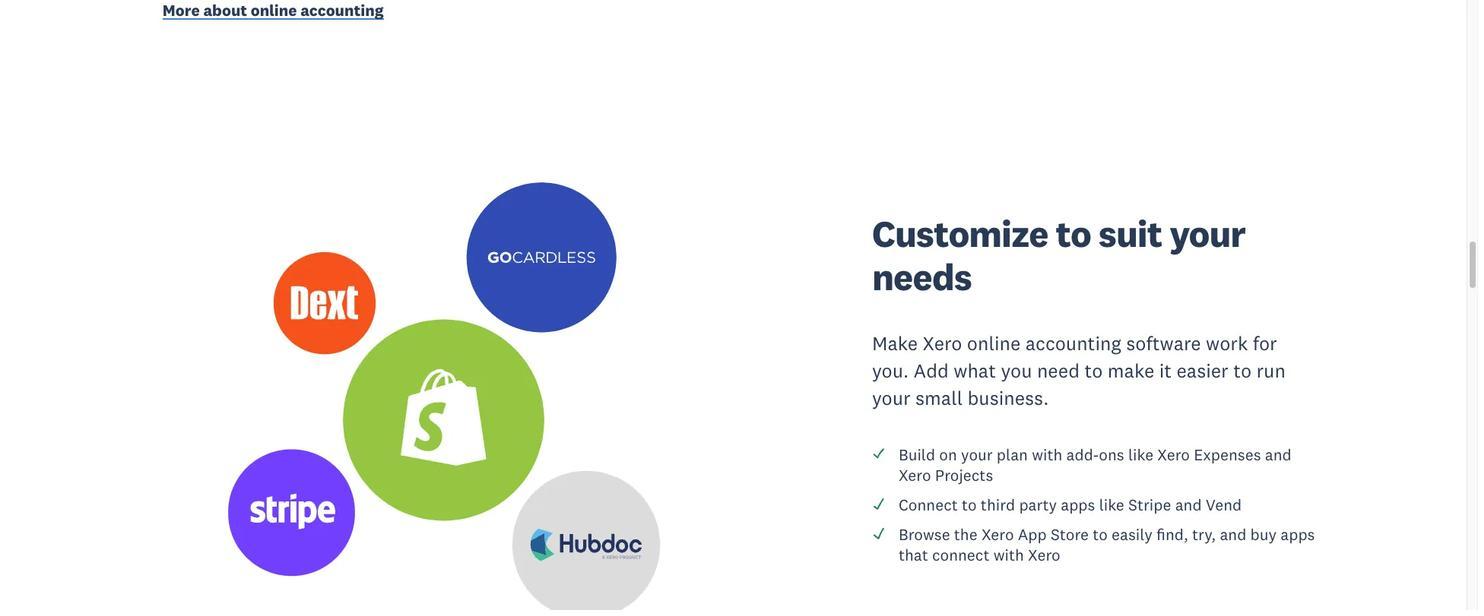 Task type: vqa. For each thing, say whether or not it's contained in the screenshot.
the top 'software'
no



Task type: locate. For each thing, give the bounding box(es) containing it.
and up try,
[[1176, 495, 1202, 516]]

1 vertical spatial accounting
[[1026, 332, 1122, 356]]

0 vertical spatial like
[[1129, 445, 1154, 465]]

0 horizontal spatial with
[[994, 546, 1024, 566]]

browse the xero app store to easily find, try, and buy apps that connect with xero
[[899, 525, 1315, 566]]

apps up store
[[1061, 495, 1096, 516]]

apps
[[1061, 495, 1096, 516], [1281, 525, 1315, 545]]

online for xero
[[967, 332, 1021, 356]]

online up what
[[967, 332, 1021, 356]]

included image left build
[[872, 447, 886, 461]]

included image up included icon
[[872, 497, 886, 511]]

it
[[1160, 359, 1172, 383]]

about
[[203, 0, 247, 21]]

plan
[[997, 445, 1028, 465]]

make
[[872, 332, 918, 356]]

what
[[954, 359, 996, 383]]

1 horizontal spatial your
[[961, 445, 993, 465]]

0 vertical spatial accounting
[[301, 0, 384, 21]]

your inside the 'customize to suit your needs'
[[1170, 211, 1246, 257]]

0 horizontal spatial accounting
[[301, 0, 384, 21]]

like inside build on your plan with add-ons like xero expenses and xero projects
[[1129, 445, 1154, 465]]

online
[[251, 0, 297, 21], [967, 332, 1021, 356]]

1 horizontal spatial like
[[1129, 445, 1154, 465]]

0 horizontal spatial apps
[[1061, 495, 1096, 516]]

0 horizontal spatial and
[[1176, 495, 1202, 516]]

accounting
[[301, 0, 384, 21], [1026, 332, 1122, 356]]

accounting for xero
[[1026, 332, 1122, 356]]

run
[[1257, 359, 1286, 383]]

1 vertical spatial like
[[1100, 495, 1125, 516]]

to right need
[[1085, 359, 1103, 383]]

online inside make xero online accounting software work for you. add what you need to make it easier to run your small business.
[[967, 332, 1021, 356]]

to left suit
[[1056, 211, 1091, 257]]

1 vertical spatial included image
[[872, 497, 886, 511]]

1 horizontal spatial and
[[1220, 525, 1247, 545]]

1 vertical spatial online
[[967, 332, 1021, 356]]

1 vertical spatial with
[[994, 546, 1024, 566]]

small
[[916, 386, 963, 411]]

1 included image from the top
[[872, 447, 886, 461]]

online inside more about online accounting link
[[251, 0, 297, 21]]

for
[[1253, 332, 1278, 356]]

apps right buy at the bottom right of the page
[[1281, 525, 1315, 545]]

to
[[1056, 211, 1091, 257], [1085, 359, 1103, 383], [1234, 359, 1252, 383], [962, 495, 977, 516], [1093, 525, 1108, 545]]

and right try,
[[1220, 525, 1247, 545]]

app
[[1018, 525, 1047, 545]]

0 horizontal spatial your
[[872, 386, 911, 411]]

you.
[[872, 359, 909, 383]]

more about online accounting link
[[163, 0, 606, 24]]

software
[[1127, 332, 1201, 356]]

1 vertical spatial and
[[1176, 495, 1202, 516]]

like up easily on the bottom
[[1100, 495, 1125, 516]]

xero up 'add'
[[923, 332, 963, 356]]

xero
[[923, 332, 963, 356], [1158, 445, 1190, 465], [899, 466, 931, 486], [982, 525, 1014, 545], [1028, 546, 1061, 566]]

like
[[1129, 445, 1154, 465], [1100, 495, 1125, 516]]

with
[[1032, 445, 1063, 465], [994, 546, 1024, 566]]

your inside make xero online accounting software work for you. add what you need to make it easier to run your small business.
[[872, 386, 911, 411]]

2 included image from the top
[[872, 497, 886, 511]]

1 horizontal spatial with
[[1032, 445, 1063, 465]]

projects
[[935, 466, 994, 486]]

with right plan
[[1032, 445, 1063, 465]]

and
[[1265, 445, 1292, 465], [1176, 495, 1202, 516], [1220, 525, 1247, 545]]

0 vertical spatial included image
[[872, 447, 886, 461]]

your inside build on your plan with add-ons like xero expenses and xero projects
[[961, 445, 993, 465]]

1 horizontal spatial apps
[[1281, 525, 1315, 545]]

xero inside make xero online accounting software work for you. add what you need to make it easier to run your small business.
[[923, 332, 963, 356]]

1 vertical spatial your
[[872, 386, 911, 411]]

customize
[[872, 211, 1048, 257]]

2 horizontal spatial and
[[1265, 445, 1292, 465]]

and right the expenses
[[1265, 445, 1292, 465]]

logos of stripe, shopify, gocardless and hubdoc. image
[[163, 170, 725, 611], [163, 170, 725, 611]]

1 vertical spatial apps
[[1281, 525, 1315, 545]]

third
[[981, 495, 1016, 516]]

online for about
[[251, 0, 297, 21]]

xero down third
[[982, 525, 1014, 545]]

build on your plan with add-ons like xero expenses and xero projects
[[899, 445, 1292, 486]]

and inside build on your plan with add-ons like xero expenses and xero projects
[[1265, 445, 1292, 465]]

included image
[[872, 527, 886, 541]]

make xero online accounting software work for you. add what you need to make it easier to run your small business.
[[872, 332, 1286, 411]]

2 vertical spatial your
[[961, 445, 993, 465]]

customize to suit your needs
[[872, 211, 1246, 300]]

like right ons in the bottom right of the page
[[1129, 445, 1154, 465]]

0 vertical spatial online
[[251, 0, 297, 21]]

0 vertical spatial with
[[1032, 445, 1063, 465]]

connect
[[933, 546, 990, 566]]

0 vertical spatial and
[[1265, 445, 1292, 465]]

online right about
[[251, 0, 297, 21]]

2 vertical spatial and
[[1220, 525, 1247, 545]]

included image
[[872, 447, 886, 461], [872, 497, 886, 511]]

to right store
[[1093, 525, 1108, 545]]

0 horizontal spatial online
[[251, 0, 297, 21]]

0 vertical spatial your
[[1170, 211, 1246, 257]]

on
[[940, 445, 957, 465]]

with down app
[[994, 546, 1024, 566]]

1 horizontal spatial online
[[967, 332, 1021, 356]]

that
[[899, 546, 929, 566]]

2 horizontal spatial your
[[1170, 211, 1246, 257]]

add-
[[1067, 445, 1099, 465]]

your
[[1170, 211, 1246, 257], [872, 386, 911, 411], [961, 445, 993, 465]]

0 vertical spatial apps
[[1061, 495, 1096, 516]]

included image for connect to third party apps like stripe and vend
[[872, 497, 886, 511]]

party
[[1020, 495, 1057, 516]]

accounting inside make xero online accounting software work for you. add what you need to make it easier to run your small business.
[[1026, 332, 1122, 356]]

1 horizontal spatial accounting
[[1026, 332, 1122, 356]]

find,
[[1157, 525, 1189, 545]]



Task type: describe. For each thing, give the bounding box(es) containing it.
accounting for about
[[301, 0, 384, 21]]

build
[[899, 445, 936, 465]]

xero left the expenses
[[1158, 445, 1190, 465]]

connect to third party apps like stripe and vend
[[899, 495, 1242, 516]]

to inside the 'customize to suit your needs'
[[1056, 211, 1091, 257]]

apps inside browse the xero app store to easily find, try, and buy apps that connect with xero
[[1281, 525, 1315, 545]]

stripe
[[1129, 495, 1172, 516]]

with inside browse the xero app store to easily find, try, and buy apps that connect with xero
[[994, 546, 1024, 566]]

suit
[[1099, 211, 1162, 257]]

the
[[954, 525, 978, 545]]

and inside browse the xero app store to easily find, try, and buy apps that connect with xero
[[1220, 525, 1247, 545]]

to left third
[[962, 495, 977, 516]]

easier
[[1177, 359, 1229, 383]]

try,
[[1193, 525, 1216, 545]]

connect
[[899, 495, 958, 516]]

xero down app
[[1028, 546, 1061, 566]]

0 horizontal spatial like
[[1100, 495, 1125, 516]]

vend
[[1206, 495, 1242, 516]]

ons
[[1099, 445, 1125, 465]]

add
[[914, 359, 949, 383]]

to left run
[[1234, 359, 1252, 383]]

more about online accounting
[[163, 0, 384, 21]]

browse
[[899, 525, 950, 545]]

xero down build
[[899, 466, 931, 486]]

work
[[1206, 332, 1248, 356]]

make
[[1108, 359, 1155, 383]]

buy
[[1251, 525, 1277, 545]]

need
[[1037, 359, 1080, 383]]

store
[[1051, 525, 1089, 545]]

easily
[[1112, 525, 1153, 545]]

business.
[[968, 386, 1049, 411]]

with inside build on your plan with add-ons like xero expenses and xero projects
[[1032, 445, 1063, 465]]

expenses
[[1194, 445, 1262, 465]]

more
[[163, 0, 200, 21]]

needs
[[872, 254, 972, 300]]

to inside browse the xero app store to easily find, try, and buy apps that connect with xero
[[1093, 525, 1108, 545]]

you
[[1001, 359, 1033, 383]]

included image for build on your plan with add-ons like xero expenses and xero projects
[[872, 447, 886, 461]]



